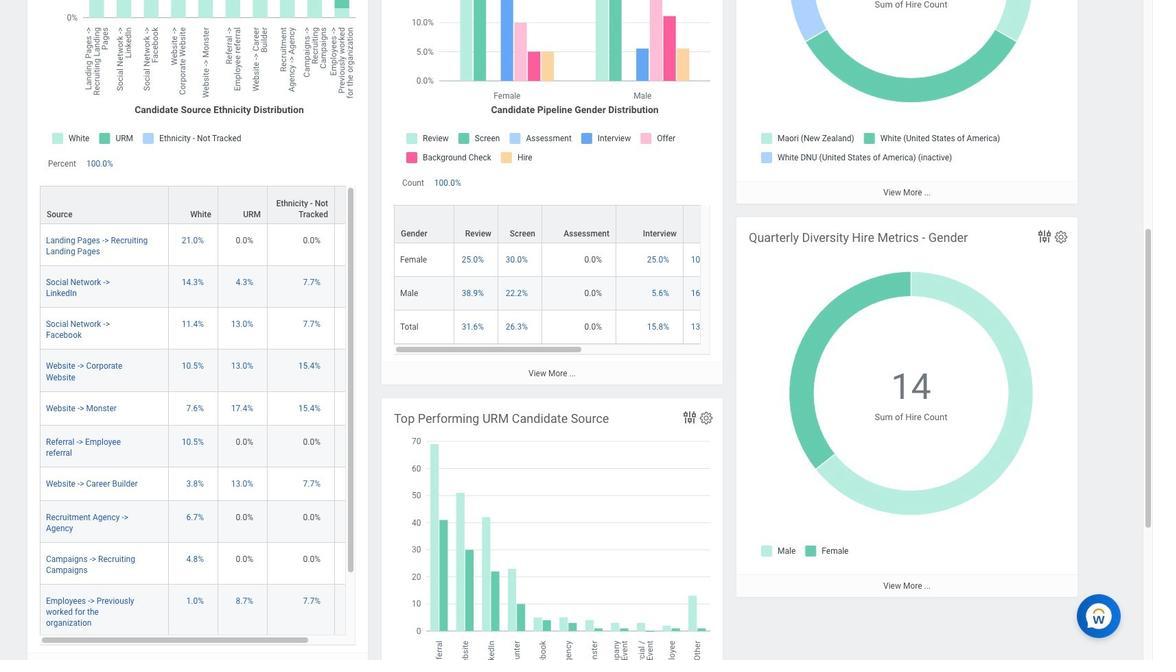 Task type: describe. For each thing, give the bounding box(es) containing it.
1 percent image from the top
[[340, 235, 378, 246]]

5 percent image from the top
[[340, 403, 378, 414]]

total element
[[400, 320, 419, 332]]

pipeline funnel - gender by stage element
[[382, 0, 889, 385]]

quarterly diversity hire metrics - gender element
[[736, 217, 1078, 598]]

4 percent image from the top
[[340, 361, 378, 372]]

2 percent image from the top
[[340, 277, 378, 288]]

male element
[[400, 286, 418, 299]]

configure and view chart data image
[[682, 410, 698, 426]]



Task type: vqa. For each thing, say whether or not it's contained in the screenshot.
transformation import icon
no



Task type: locate. For each thing, give the bounding box(es) containing it.
female element
[[400, 253, 427, 265]]

3 percent image from the top
[[340, 319, 378, 330]]

row
[[40, 186, 384, 225], [394, 205, 889, 244], [40, 224, 384, 266], [394, 244, 889, 277], [40, 266, 384, 308], [394, 277, 889, 311], [40, 308, 384, 350], [394, 311, 889, 345], [40, 350, 384, 392], [40, 392, 384, 426], [40, 426, 384, 468], [40, 468, 384, 502], [40, 502, 384, 543], [40, 543, 384, 585], [40, 585, 384, 638]]

8 percent image from the top
[[340, 513, 378, 524]]

column header
[[40, 186, 169, 225], [169, 186, 218, 225], [218, 186, 268, 225], [268, 186, 335, 225], [394, 205, 454, 244], [454, 205, 498, 244], [498, 205, 542, 244], [542, 205, 616, 244], [616, 205, 684, 244]]

6 percent image from the top
[[340, 437, 378, 448]]

configure top performing urm candidate source image
[[699, 411, 714, 426]]

9 percent image from the top
[[340, 554, 378, 566]]

10 percent image from the top
[[340, 596, 378, 607]]

quarterly diversity hire metrics - ethnicity element
[[736, 0, 1078, 204]]

percent image
[[340, 235, 378, 246], [340, 277, 378, 288], [340, 319, 378, 330], [340, 361, 378, 372], [340, 403, 378, 414], [340, 437, 378, 448], [340, 479, 378, 490], [340, 513, 378, 524], [340, 554, 378, 566], [340, 596, 378, 607]]

7 percent image from the top
[[340, 479, 378, 490]]

top performing urm candidate source element
[[382, 399, 723, 661]]



